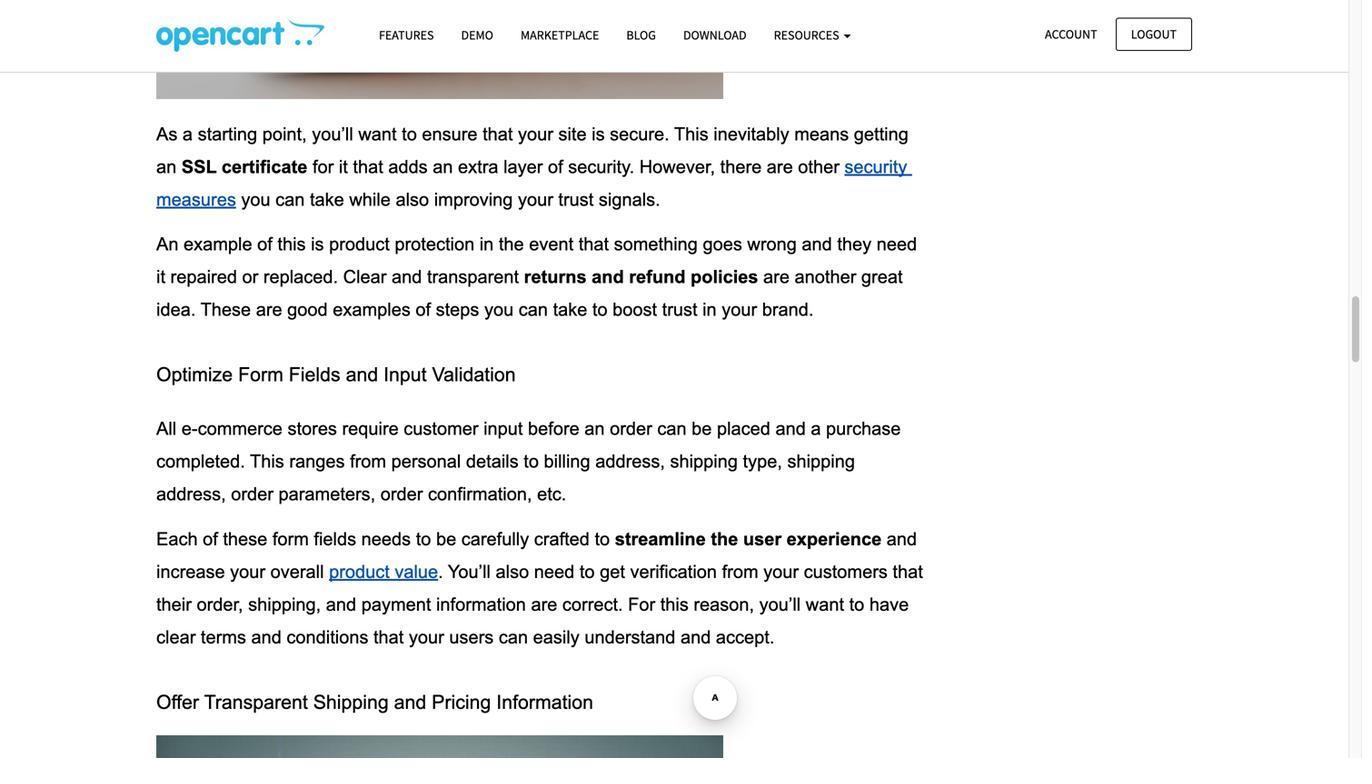 Task type: describe. For each thing, give the bounding box(es) containing it.
experience
[[787, 529, 882, 549]]

of right layer
[[548, 157, 563, 177]]

features
[[379, 27, 434, 43]]

commerce
[[198, 419, 283, 439]]

streamline
[[615, 529, 706, 549]]

to left have
[[850, 595, 865, 615]]

offer
[[156, 691, 199, 713]]

details
[[466, 452, 519, 472]]

can inside are another great idea. these are good examples of steps you can take to boost trust in your brand.
[[519, 300, 548, 320]]

account
[[1046, 26, 1098, 42]]

returns and refund policies
[[524, 267, 759, 287]]

download
[[684, 27, 747, 43]]

is inside 'as a starting point, you'll want to ensure that your site is secure. this inevitably means getting an'
[[592, 124, 605, 144]]

are down or
[[256, 300, 282, 320]]

resources link
[[761, 19, 865, 51]]

require
[[342, 419, 399, 439]]

customers
[[804, 562, 888, 582]]

correct.
[[563, 595, 623, 615]]

0 horizontal spatial you
[[241, 189, 271, 209]]

to left get
[[580, 562, 595, 582]]

secure.
[[610, 124, 670, 144]]

an example of this is product protection in the event that something goes wrong and they need it repaired or replaced. clear and transparent
[[156, 234, 923, 287]]

signals.
[[599, 189, 661, 209]]

to up value
[[416, 529, 431, 549]]

confirmation,
[[428, 484, 532, 504]]

certificate
[[222, 157, 308, 177]]

have
[[870, 595, 909, 615]]

demo link
[[448, 19, 507, 51]]

product value link
[[329, 561, 438, 583]]

0 vertical spatial it
[[339, 157, 348, 177]]

layer
[[504, 157, 543, 177]]

verification
[[630, 562, 717, 582]]

transparent
[[427, 267, 519, 287]]

a inside 'as a starting point, you'll want to ensure that your site is secure. this inevitably means getting an'
[[183, 124, 193, 144]]

input
[[384, 364, 427, 385]]

your inside are another great idea. these are good examples of steps you can take to boost trust in your brand.
[[722, 300, 757, 320]]

trust inside are another great idea. these are good examples of steps you can take to boost trust in your brand.
[[662, 300, 698, 320]]

2 horizontal spatial order
[[610, 419, 653, 439]]

download link
[[670, 19, 761, 51]]

while
[[349, 189, 391, 209]]

replaced.
[[263, 267, 338, 287]]

you'll
[[448, 562, 491, 582]]

all e-commerce stores require customer input before an order can be placed and a purchase completed. this ranges from personal details to billing address, shipping type, shipping address, order parameters, order confirmation, etc.
[[156, 419, 906, 504]]

account link
[[1030, 18, 1113, 51]]

input
[[484, 419, 523, 439]]

product inside 'link'
[[329, 562, 390, 582]]

from inside all e-commerce stores require customer input before an order can be placed and a purchase completed. this ranges from personal details to billing address, shipping type, shipping address, order parameters, order confirmation, etc.
[[350, 452, 386, 472]]

validation
[[432, 364, 516, 385]]

and inside all e-commerce stores require customer input before an order can be placed and a purchase completed. this ranges from personal details to billing address, shipping type, shipping address, order parameters, order confirmation, etc.
[[776, 419, 806, 439]]

0 vertical spatial address,
[[596, 452, 665, 472]]

starting
[[198, 124, 257, 144]]

this inside 'as a starting point, you'll want to ensure that your site is secure. this inevitably means getting an'
[[675, 124, 709, 144]]

and up conditions
[[326, 595, 357, 615]]

and down shipping,
[[251, 627, 282, 647]]

wrong
[[748, 234, 797, 254]]

measures
[[156, 189, 236, 209]]

this inside all e-commerce stores require customer input before an order can be placed and a purchase completed. this ranges from personal details to billing address, shipping type, shipping address, order parameters, order confirmation, etc.
[[250, 452, 284, 472]]

there
[[721, 157, 762, 177]]

form
[[238, 364, 284, 385]]

increase
[[156, 562, 225, 582]]

be inside all e-commerce stores require customer input before an order can be placed and a purchase completed. this ranges from personal details to billing address, shipping type, shipping address, order parameters, order confirmation, etc.
[[692, 419, 712, 439]]

these
[[201, 300, 251, 320]]

optimizе form fields and input validation
[[156, 364, 516, 385]]

can down "certificate"
[[276, 189, 305, 209]]

are down wrong at the right
[[764, 267, 790, 287]]

the inside the an example of this is product protection in the event that something goes wrong and they need it repaired or replaced. clear and transparent
[[499, 234, 524, 254]]

ssl certificate for it that adds an extra layer of security. however, there are other
[[182, 157, 845, 177]]

want inside 'as a starting point, you'll want to ensure that your site is secure. this inevitably means getting an'
[[359, 124, 397, 144]]

marketplace
[[521, 27, 599, 43]]

conditions
[[287, 627, 369, 647]]

site
[[559, 124, 587, 144]]

conversion magic: uncovered strategies to optimize opencart checkout image
[[156, 19, 325, 52]]

is inside the an example of this is product protection in the event that something goes wrong and they need it repaired or replaced. clear and transparent
[[311, 234, 324, 254]]

your down user
[[764, 562, 799, 582]]

user
[[744, 529, 782, 549]]

idea.
[[156, 300, 196, 320]]

returns
[[524, 267, 587, 287]]

product inside the an example of this is product protection in the event that something goes wrong and they need it repaired or replaced. clear and transparent
[[329, 234, 390, 254]]

great
[[862, 267, 903, 287]]

an inside 'as a starting point, you'll want to ensure that your site is secure. this inevitably means getting an'
[[156, 157, 177, 177]]

to up get
[[595, 529, 610, 549]]

and down reason,
[[681, 627, 711, 647]]

an inside all e-commerce stores require customer input before an order can be placed and a purchase completed. this ranges from personal details to billing address, shipping type, shipping address, order parameters, order confirmation, etc.
[[585, 419, 605, 439]]

placed
[[717, 419, 771, 439]]

blog
[[627, 27, 656, 43]]

as
[[156, 124, 178, 144]]

overall
[[271, 562, 324, 582]]

users
[[449, 627, 494, 647]]

something
[[614, 234, 698, 254]]

refund
[[629, 267, 686, 287]]

take inside are another great idea. these are good examples of steps you can take to boost trust in your brand.
[[553, 300, 588, 320]]

examples
[[333, 300, 411, 320]]

fields
[[289, 364, 341, 385]]

. you'll also need to get verification from your customers that their order, shipping, and payment information are correct. for this reason, you'll want to have clear terms and conditions that your users can easily understand and accept.
[[156, 562, 929, 647]]

offer transparent shipping and pricing information
[[156, 691, 594, 713]]

order,
[[197, 595, 243, 615]]

ensure
[[422, 124, 478, 144]]

to inside all e-commerce stores require customer input before an order can be placed and a purchase completed. this ranges from personal details to billing address, shipping type, shipping address, order parameters, order confirmation, etc.
[[524, 452, 539, 472]]

you can take while also improving your trust signals.
[[236, 189, 661, 209]]

of inside the an example of this is product protection in the event that something goes wrong and they need it repaired or replaced. clear and transparent
[[257, 234, 273, 254]]

crafted
[[534, 529, 590, 549]]

and up boost
[[592, 267, 624, 287]]

1 horizontal spatial an
[[433, 157, 453, 177]]

can inside . you'll also need to get verification from your customers that their order, shipping, and payment information are correct. for this reason, you'll want to have clear terms and conditions that your users can easily understand and accept.
[[499, 627, 528, 647]]

that inside the an example of this is product protection in the event that something goes wrong and they need it repaired or replaced. clear and transparent
[[579, 234, 609, 254]]

1 vertical spatial the
[[711, 529, 739, 549]]

or
[[242, 267, 258, 287]]

your down layer
[[518, 189, 554, 209]]

that up have
[[893, 562, 924, 582]]

each
[[156, 529, 198, 549]]

easily
[[533, 627, 580, 647]]

a inside all e-commerce stores require customer input before an order can be placed and a purchase completed. this ranges from personal details to billing address, shipping type, shipping address, order parameters, order confirmation, etc.
[[811, 419, 821, 439]]

policies
[[691, 267, 759, 287]]

event
[[529, 234, 574, 254]]

their
[[156, 595, 192, 615]]

purchase
[[826, 419, 901, 439]]

to inside are another great idea. these are good examples of steps you can take to boost trust in your brand.
[[593, 300, 608, 320]]

are right there
[[767, 157, 793, 177]]

they
[[838, 234, 872, 254]]

security
[[845, 157, 908, 177]]

boost
[[613, 300, 657, 320]]



Task type: vqa. For each thing, say whether or not it's contained in the screenshot.
the bottommost 1
no



Task type: locate. For each thing, give the bounding box(es) containing it.
1 horizontal spatial shipping
[[788, 452, 855, 472]]

1 horizontal spatial is
[[592, 124, 605, 144]]

that inside 'as a starting point, you'll want to ensure that your site is secure. this inevitably means getting an'
[[483, 124, 513, 144]]

to inside 'as a starting point, you'll want to ensure that your site is secure. this inevitably means getting an'
[[402, 124, 417, 144]]

shipping down purchase
[[788, 452, 855, 472]]

features link
[[365, 19, 448, 51]]

customer
[[404, 419, 479, 439]]

want
[[359, 124, 397, 144], [806, 595, 845, 615]]

1 horizontal spatial you
[[485, 300, 514, 320]]

need inside . you'll also need to get verification from your customers that their order, shipping, and payment information are correct. for this reason, you'll want to have clear terms and conditions that your users can easily understand and accept.
[[534, 562, 575, 582]]

parameters,
[[279, 484, 376, 504]]

also inside . you'll also need to get verification from your customers that their order, shipping, and payment information are correct. for this reason, you'll want to have clear terms and conditions that your users can easily understand and accept.
[[496, 562, 529, 582]]

an right before
[[585, 419, 605, 439]]

0 horizontal spatial this
[[250, 452, 284, 472]]

from down the require
[[350, 452, 386, 472]]

0 horizontal spatial it
[[156, 267, 165, 287]]

0 vertical spatial the
[[499, 234, 524, 254]]

repaired
[[171, 267, 237, 287]]

order
[[610, 419, 653, 439], [231, 484, 274, 504], [381, 484, 423, 504]]

1 horizontal spatial this
[[661, 595, 689, 615]]

logout link
[[1116, 18, 1193, 51]]

1 vertical spatial it
[[156, 267, 165, 287]]

a right "as" at the left of page
[[183, 124, 193, 144]]

1 vertical spatial be
[[436, 529, 457, 549]]

this
[[675, 124, 709, 144], [250, 452, 284, 472]]

0 horizontal spatial you'll
[[312, 124, 353, 144]]

of right 'each'
[[203, 529, 218, 549]]

improving
[[434, 189, 513, 209]]

shipping down placed
[[670, 452, 738, 472]]

steps
[[436, 300, 479, 320]]

your down policies in the right top of the page
[[722, 300, 757, 320]]

you right the steps
[[485, 300, 514, 320]]

can inside all e-commerce stores require customer input before an order can be placed and a purchase completed. this ranges from personal details to billing address, shipping type, shipping address, order parameters, order confirmation, etc.
[[658, 419, 687, 439]]

1 horizontal spatial this
[[675, 124, 709, 144]]

1 vertical spatial trust
[[662, 300, 698, 320]]

1 horizontal spatial need
[[877, 234, 918, 254]]

0 vertical spatial be
[[692, 419, 712, 439]]

order down personal
[[381, 484, 423, 504]]

0 vertical spatial want
[[359, 124, 397, 144]]

0 horizontal spatial take
[[310, 189, 344, 209]]

and inside and increase your overall
[[887, 529, 917, 549]]

be left placed
[[692, 419, 712, 439]]

good
[[287, 300, 328, 320]]

from inside . you'll also need to get verification from your customers that their order, shipping, and payment information are correct. for this reason, you'll want to have clear terms and conditions that your users can easily understand and accept.
[[722, 562, 759, 582]]

need inside the an example of this is product protection in the event that something goes wrong and they need it repaired or replaced. clear and transparent
[[877, 234, 918, 254]]

optimizе
[[156, 364, 233, 385]]

security measures link
[[156, 155, 913, 211]]

fields
[[314, 529, 356, 549]]

you'll up accept.
[[760, 595, 801, 615]]

an
[[156, 234, 179, 254]]

and left pricing
[[394, 691, 427, 713]]

1 horizontal spatial take
[[553, 300, 588, 320]]

you inside are another great idea. these are good examples of steps you can take to boost trust in your brand.
[[485, 300, 514, 320]]

to left billing
[[524, 452, 539, 472]]

.
[[438, 562, 443, 582]]

etc.
[[537, 484, 567, 504]]

0 vertical spatial also
[[396, 189, 429, 209]]

1 vertical spatial this
[[661, 595, 689, 615]]

your down "these"
[[230, 562, 266, 582]]

product up the clear
[[329, 234, 390, 254]]

1 product from the top
[[329, 234, 390, 254]]

it down "an"
[[156, 267, 165, 287]]

0 vertical spatial you'll
[[312, 124, 353, 144]]

0 horizontal spatial from
[[350, 452, 386, 472]]

need up "great" on the right of page
[[877, 234, 918, 254]]

can
[[276, 189, 305, 209], [519, 300, 548, 320], [658, 419, 687, 439], [499, 627, 528, 647]]

can down returns on the left top of page
[[519, 300, 548, 320]]

trust
[[559, 189, 594, 209], [662, 300, 698, 320]]

information
[[497, 691, 594, 713]]

1 vertical spatial you'll
[[760, 595, 801, 615]]

for
[[628, 595, 656, 615]]

the left event
[[499, 234, 524, 254]]

your down "payment"
[[409, 627, 444, 647]]

marketplace link
[[507, 19, 613, 51]]

that
[[483, 124, 513, 144], [353, 157, 383, 177], [579, 234, 609, 254], [893, 562, 924, 582], [374, 627, 404, 647]]

0 vertical spatial trust
[[559, 189, 594, 209]]

0 horizontal spatial a
[[183, 124, 193, 144]]

terms
[[201, 627, 246, 647]]

1 horizontal spatial address,
[[596, 452, 665, 472]]

1 vertical spatial want
[[806, 595, 845, 615]]

0 vertical spatial need
[[877, 234, 918, 254]]

transparent
[[204, 691, 308, 713]]

logout
[[1132, 26, 1177, 42]]

payment
[[362, 595, 431, 615]]

0 horizontal spatial also
[[396, 189, 429, 209]]

0 vertical spatial from
[[350, 452, 386, 472]]

address, right billing
[[596, 452, 665, 472]]

0 horizontal spatial address,
[[156, 484, 226, 504]]

it
[[339, 157, 348, 177], [156, 267, 165, 287]]

address,
[[596, 452, 665, 472], [156, 484, 226, 504]]

want up "adds"
[[359, 124, 397, 144]]

an left ssl
[[156, 157, 177, 177]]

product value
[[329, 562, 438, 582]]

and left input
[[346, 364, 378, 385]]

understand
[[585, 627, 676, 647]]

is right site
[[592, 124, 605, 144]]

trust down refund
[[662, 300, 698, 320]]

in inside the an example of this is product protection in the event that something goes wrong and they need it repaired or replaced. clear and transparent
[[480, 234, 494, 254]]

are up easily
[[531, 595, 558, 615]]

order up "these"
[[231, 484, 274, 504]]

can right users
[[499, 627, 528, 647]]

an up you can take while also improving your trust signals.
[[433, 157, 453, 177]]

product
[[329, 234, 390, 254], [329, 562, 390, 582]]

1 vertical spatial from
[[722, 562, 759, 582]]

are inside . you'll also need to get verification from your customers that their order, shipping, and payment information are correct. for this reason, you'll want to have clear terms and conditions that your users can easily understand and accept.
[[531, 595, 558, 615]]

and up another
[[802, 234, 833, 254]]

it right for
[[339, 157, 348, 177]]

0 vertical spatial a
[[183, 124, 193, 144]]

2 product from the top
[[329, 562, 390, 582]]

a left purchase
[[811, 419, 821, 439]]

1 horizontal spatial in
[[703, 300, 717, 320]]

also down "adds"
[[396, 189, 429, 209]]

0 horizontal spatial need
[[534, 562, 575, 582]]

example
[[184, 234, 252, 254]]

this down the verification
[[661, 595, 689, 615]]

your up layer
[[518, 124, 554, 144]]

0 horizontal spatial order
[[231, 484, 274, 504]]

0 vertical spatial this
[[278, 234, 306, 254]]

product down the fields
[[329, 562, 390, 582]]

that up ssl certificate for it that adds an extra layer of security. however, there are other on the top of page
[[483, 124, 513, 144]]

to left boost
[[593, 300, 608, 320]]

0 vertical spatial is
[[592, 124, 605, 144]]

this down commerce
[[250, 452, 284, 472]]

0 horizontal spatial an
[[156, 157, 177, 177]]

other
[[798, 157, 840, 177]]

1 vertical spatial address,
[[156, 484, 226, 504]]

you'll inside . you'll also need to get verification from your customers that their order, shipping, and payment information are correct. for this reason, you'll want to have clear terms and conditions that your users can easily understand and accept.
[[760, 595, 801, 615]]

0 vertical spatial in
[[480, 234, 494, 254]]

order right before
[[610, 419, 653, 439]]

1 vertical spatial also
[[496, 562, 529, 582]]

be up .
[[436, 529, 457, 549]]

type,
[[743, 452, 783, 472]]

1 horizontal spatial it
[[339, 157, 348, 177]]

1 horizontal spatial trust
[[662, 300, 698, 320]]

blog link
[[613, 19, 670, 51]]

1 vertical spatial you
[[485, 300, 514, 320]]

this up however,
[[675, 124, 709, 144]]

0 horizontal spatial this
[[278, 234, 306, 254]]

demo
[[461, 27, 494, 43]]

ranges
[[289, 452, 345, 472]]

0 vertical spatial you
[[241, 189, 271, 209]]

take down for
[[310, 189, 344, 209]]

each of these form fields needs to be carefully crafted to streamline the user experience
[[156, 529, 887, 549]]

that right event
[[579, 234, 609, 254]]

1 vertical spatial a
[[811, 419, 821, 439]]

1 horizontal spatial a
[[811, 419, 821, 439]]

means
[[795, 124, 849, 144]]

2 horizontal spatial an
[[585, 419, 605, 439]]

you
[[241, 189, 271, 209], [485, 300, 514, 320]]

the
[[499, 234, 524, 254], [711, 529, 739, 549]]

in down policies in the right top of the page
[[703, 300, 717, 320]]

1 horizontal spatial be
[[692, 419, 712, 439]]

of up or
[[257, 234, 273, 254]]

however,
[[640, 157, 716, 177]]

form
[[273, 529, 309, 549]]

0 horizontal spatial be
[[436, 529, 457, 549]]

billing
[[544, 452, 591, 472]]

1 horizontal spatial from
[[722, 562, 759, 582]]

take
[[310, 189, 344, 209], [553, 300, 588, 320]]

want inside . you'll also need to get verification from your customers that their order, shipping, and payment information are correct. for this reason, you'll want to have clear terms and conditions that your users can easily understand and accept.
[[806, 595, 845, 615]]

value
[[395, 562, 438, 582]]

that up while
[[353, 157, 383, 177]]

is up replaced.
[[311, 234, 324, 254]]

can left placed
[[658, 419, 687, 439]]

0 horizontal spatial want
[[359, 124, 397, 144]]

your inside and increase your overall
[[230, 562, 266, 582]]

goes
[[703, 234, 743, 254]]

0 horizontal spatial in
[[480, 234, 494, 254]]

0 horizontal spatial the
[[499, 234, 524, 254]]

0 vertical spatial this
[[675, 124, 709, 144]]

stores
[[288, 419, 337, 439]]

adds
[[388, 157, 428, 177]]

need
[[877, 234, 918, 254], [534, 562, 575, 582]]

are another great idea. these are good examples of steps you can take to boost trust in your brand.
[[156, 267, 908, 320]]

1 horizontal spatial you'll
[[760, 595, 801, 615]]

to up "adds"
[[402, 124, 417, 144]]

information
[[436, 595, 526, 615]]

you down "certificate"
[[241, 189, 271, 209]]

and increase your overall
[[156, 529, 923, 582]]

1 shipping from the left
[[670, 452, 738, 472]]

0 horizontal spatial is
[[311, 234, 324, 254]]

security measures
[[156, 157, 913, 209]]

this inside . you'll also need to get verification from your customers that their order, shipping, and payment information are correct. for this reason, you'll want to have clear terms and conditions that your users can easily understand and accept.
[[661, 595, 689, 615]]

0 horizontal spatial shipping
[[670, 452, 738, 472]]

2 shipping from the left
[[788, 452, 855, 472]]

shipping
[[313, 691, 389, 713]]

1 vertical spatial this
[[250, 452, 284, 472]]

and up customers
[[887, 529, 917, 549]]

getting
[[854, 124, 909, 144]]

before
[[528, 419, 580, 439]]

e-
[[182, 419, 198, 439]]

security.
[[568, 157, 635, 177]]

1 vertical spatial is
[[311, 234, 324, 254]]

completed.
[[156, 452, 245, 472]]

1 horizontal spatial order
[[381, 484, 423, 504]]

take down returns on the left top of page
[[553, 300, 588, 320]]

this inside the an example of this is product protection in the event that something goes wrong and they need it repaired or replaced. clear and transparent
[[278, 234, 306, 254]]

and right the clear
[[392, 267, 422, 287]]

0 vertical spatial take
[[310, 189, 344, 209]]

1 vertical spatial take
[[553, 300, 588, 320]]

in inside are another great idea. these are good examples of steps you can take to boost trust in your brand.
[[703, 300, 717, 320]]

you'll up for
[[312, 124, 353, 144]]

want down customers
[[806, 595, 845, 615]]

1 horizontal spatial want
[[806, 595, 845, 615]]

you'll inside 'as a starting point, you'll want to ensure that your site is secure. this inevitably means getting an'
[[312, 124, 353, 144]]

your
[[518, 124, 554, 144], [518, 189, 554, 209], [722, 300, 757, 320], [230, 562, 266, 582], [764, 562, 799, 582], [409, 627, 444, 647]]

in up the transparent
[[480, 234, 494, 254]]

this up replaced.
[[278, 234, 306, 254]]

of inside are another great idea. these are good examples of steps you can take to boost trust in your brand.
[[416, 300, 431, 320]]

1 vertical spatial product
[[329, 562, 390, 582]]

trust down security.
[[559, 189, 594, 209]]

1 vertical spatial need
[[534, 562, 575, 582]]

for
[[313, 157, 334, 177]]

address, down "completed."
[[156, 484, 226, 504]]

that down "payment"
[[374, 627, 404, 647]]

pricing
[[432, 691, 491, 713]]

1 horizontal spatial also
[[496, 562, 529, 582]]

it inside the an example of this is product protection in the event that something goes wrong and they need it repaired or replaced. clear and transparent
[[156, 267, 165, 287]]

your inside 'as a starting point, you'll want to ensure that your site is secure. this inevitably means getting an'
[[518, 124, 554, 144]]

of left the steps
[[416, 300, 431, 320]]

personal
[[392, 452, 461, 472]]

clear
[[343, 267, 387, 287]]

1 vertical spatial in
[[703, 300, 717, 320]]

from up reason,
[[722, 562, 759, 582]]

inevitably
[[714, 124, 790, 144]]

also down each of these form fields needs to be carefully crafted to streamline the user experience
[[496, 562, 529, 582]]

of
[[548, 157, 563, 177], [257, 234, 273, 254], [416, 300, 431, 320], [203, 529, 218, 549]]

reason,
[[694, 595, 755, 615]]

need down the crafted
[[534, 562, 575, 582]]

point,
[[262, 124, 307, 144]]

brand.
[[762, 300, 814, 320]]

the left user
[[711, 529, 739, 549]]

1 horizontal spatial the
[[711, 529, 739, 549]]

another
[[795, 267, 857, 287]]

and up type,
[[776, 419, 806, 439]]

0 horizontal spatial trust
[[559, 189, 594, 209]]

0 vertical spatial product
[[329, 234, 390, 254]]



